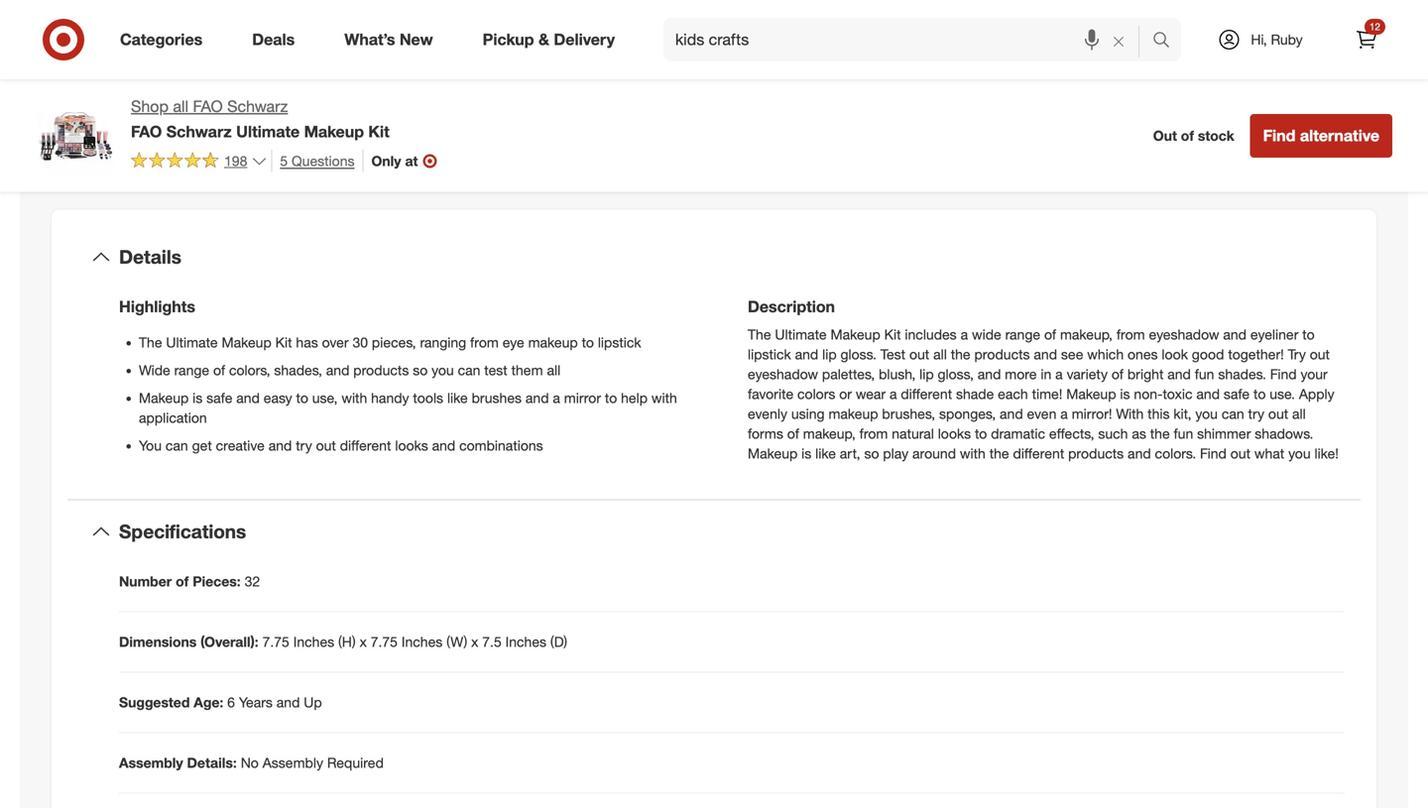 Task type: describe. For each thing, give the bounding box(es) containing it.
shimmer
[[1198, 425, 1252, 442]]

out down 'includes'
[[910, 346, 930, 363]]

safe inside description the ultimate makeup kit includes a wide range of makeup, from eyeshadow and eyeliner to lipstick and lip gloss. test out all the products and see which ones look good together! try out eyeshadow palettes, blush, lip gloss, and more in a variety of bright and fun shades. find your favorite colors or wear a different shade each time! makeup is non-toxic and safe to use. apply evenly using makeup brushes, sponges, and even a mirror! with this kit, you can try out all forms of makeup, from natural looks to dramatic effects, such as the fun shimmer shadows. makeup is like art, so play around with the different products and colors. find out what you like!
[[1224, 385, 1250, 403]]

makeup inside 'shop all fao schwarz fao schwarz ultimate makeup kit'
[[304, 122, 364, 141]]

0 horizontal spatial with
[[342, 389, 367, 407]]

of up in
[[1045, 326, 1057, 343]]

specifications button
[[67, 501, 1361, 564]]

lipstick inside description the ultimate makeup kit includes a wide range of makeup, from eyeshadow and eyeliner to lipstick and lip gloss. test out all the products and see which ones look good together! try out eyeshadow palettes, blush, lip gloss, and more in a variety of bright and fun shades. find your favorite colors or wear a different shade each time! makeup is non-toxic and safe to use. apply evenly using makeup brushes, sponges, and even a mirror! with this kit, you can try out all forms of makeup, from natural looks to dramatic effects, such as the fun shimmer shadows. makeup is like art, so play around with the different products and colors. find out what you like!
[[748, 346, 792, 363]]

0 horizontal spatial the
[[139, 334, 162, 351]]

you can get creative and try out different looks and combinations
[[139, 437, 543, 454]]

wide
[[972, 326, 1002, 343]]

out up your
[[1311, 346, 1331, 363]]

1 x from the left
[[360, 633, 367, 651]]

of down using
[[788, 425, 800, 442]]

2 horizontal spatial the
[[1151, 425, 1171, 442]]

details button
[[67, 226, 1361, 289]]

shades.
[[1219, 366, 1267, 383]]

pieces:
[[193, 573, 241, 590]]

blush,
[[879, 366, 916, 383]]

mirror
[[564, 389, 601, 407]]

gloss.
[[841, 346, 877, 363]]

198
[[224, 152, 247, 169]]

deals
[[252, 30, 295, 49]]

2 inches from the left
[[402, 633, 443, 651]]

eyeliner
[[1251, 326, 1299, 343]]

32
[[245, 573, 260, 590]]

deals link
[[235, 18, 320, 62]]

which
[[1088, 346, 1124, 363]]

number of pieces: 32
[[119, 573, 260, 590]]

1 vertical spatial find
[[1271, 366, 1298, 383]]

ultimate inside description the ultimate makeup kit includes a wide range of makeup, from eyeshadow and eyeliner to lipstick and lip gloss. test out all the products and see which ones look good together! try out eyeshadow palettes, blush, lip gloss, and more in a variety of bright and fun shades. find your favorite colors or wear a different shade each time! makeup is non-toxic and safe to use. apply evenly using makeup brushes, sponges, and even a mirror! with this kit, you can try out all forms of makeup, from natural looks to dramatic effects, such as the fun shimmer shadows. makeup is like art, so play around with the different products and colors. find out what you like!
[[775, 326, 827, 343]]

no
[[241, 754, 259, 772]]

198 link
[[131, 150, 267, 174]]

a left the wide
[[961, 326, 969, 343]]

the ultimate makeup kit has over 30 pieces, ranging from eye makeup to lipstick
[[139, 334, 642, 351]]

of left pieces:
[[176, 573, 189, 590]]

0 vertical spatial fao
[[193, 97, 223, 116]]

1 horizontal spatial different
[[901, 385, 953, 403]]

ones
[[1128, 346, 1159, 363]]

with
[[1117, 405, 1144, 423]]

0 horizontal spatial kit
[[276, 334, 292, 351]]

like inside description the ultimate makeup kit includes a wide range of makeup, from eyeshadow and eyeliner to lipstick and lip gloss. test out all the products and see which ones look good together! try out eyeshadow palettes, blush, lip gloss, and more in a variety of bright and fun shades. find your favorite colors or wear a different shade each time! makeup is non-toxic and safe to use. apply evenly using makeup brushes, sponges, and even a mirror! with this kit, you can try out all forms of makeup, from natural looks to dramatic effects, such as the fun shimmer shadows. makeup is like art, so play around with the different products and colors. find out what you like!
[[816, 445, 836, 462]]

and up in
[[1034, 346, 1058, 363]]

5 questions
[[280, 152, 355, 170]]

is inside 'makeup is safe and easy to use, with handy tools like brushes and a mirror to help with application'
[[193, 389, 203, 407]]

2 vertical spatial the
[[990, 445, 1010, 462]]

to left the use,
[[296, 389, 308, 407]]

0 horizontal spatial different
[[340, 437, 391, 454]]

you
[[139, 437, 162, 454]]

favorite
[[748, 385, 794, 403]]

pickup & delivery link
[[466, 18, 640, 62]]

makeup up colors,
[[222, 334, 272, 351]]

palettes,
[[823, 366, 875, 383]]

makeup up gloss.
[[831, 326, 881, 343]]

to up mirror in the left of the page
[[582, 334, 594, 351]]

highlights
[[119, 297, 195, 316]]

item
[[749, 166, 797, 193]]

out of stock
[[1154, 127, 1235, 144]]

0 vertical spatial can
[[458, 362, 481, 379]]

details
[[119, 246, 182, 269]]

1 horizontal spatial with
[[652, 389, 678, 407]]

creative
[[216, 437, 265, 454]]

hi, ruby
[[1252, 31, 1304, 48]]

alternative
[[1301, 126, 1380, 145]]

suggested
[[119, 694, 190, 711]]

gloss,
[[938, 366, 974, 383]]

and right 'toxic'
[[1197, 385, 1221, 403]]

wide range of colors, shades, and products so you can test them all
[[139, 362, 561, 379]]

6
[[227, 694, 235, 711]]

0 horizontal spatial so
[[413, 362, 428, 379]]

and up colors
[[795, 346, 819, 363]]

evenly
[[748, 405, 788, 423]]

sponges,
[[940, 405, 996, 423]]

use,
[[312, 389, 338, 407]]

and down the 'tools'
[[432, 437, 456, 454]]

try inside description the ultimate makeup kit includes a wide range of makeup, from eyeshadow and eyeliner to lipstick and lip gloss. test out all the products and see which ones look good together! try out eyeshadow palettes, blush, lip gloss, and more in a variety of bright and fun shades. find your favorite colors or wear a different shade each time! makeup is non-toxic and safe to use. apply evenly using makeup brushes, sponges, and even a mirror! with this kit, you can try out all forms of makeup, from natural looks to dramatic effects, such as the fun shimmer shadows. makeup is like art, so play around with the different products and colors. find out what you like!
[[1249, 405, 1265, 423]]

forms
[[748, 425, 784, 442]]

what's new
[[345, 30, 433, 49]]

details:
[[187, 754, 237, 772]]

variety
[[1067, 366, 1108, 383]]

required
[[327, 754, 384, 772]]

search
[[1144, 32, 1192, 51]]

colors
[[798, 385, 836, 403]]

shadows.
[[1256, 425, 1314, 442]]

tools
[[413, 389, 444, 407]]

combinations
[[460, 437, 543, 454]]

0 horizontal spatial ultimate
[[166, 334, 218, 351]]

shade
[[957, 385, 995, 403]]

at
[[405, 152, 418, 169]]

see
[[1062, 346, 1084, 363]]

all inside 'shop all fao schwarz fao schwarz ultimate makeup kit'
[[173, 97, 189, 116]]

0 horizontal spatial range
[[174, 362, 209, 379]]

search button
[[1144, 18, 1192, 65]]

2 horizontal spatial different
[[1014, 445, 1065, 462]]

makeup inside description the ultimate makeup kit includes a wide range of makeup, from eyeshadow and eyeliner to lipstick and lip gloss. test out all the products and see which ones look good together! try out eyeshadow palettes, blush, lip gloss, and more in a variety of bright and fun shades. find your favorite colors or wear a different shade each time! makeup is non-toxic and safe to use. apply evenly using makeup brushes, sponges, and even a mirror! with this kit, you can try out all forms of makeup, from natural looks to dramatic effects, such as the fun shimmer shadows. makeup is like art, so play around with the different products and colors. find out what you like!
[[829, 405, 879, 423]]

out
[[1154, 127, 1178, 144]]

natural
[[892, 425, 935, 442]]

and down as
[[1128, 445, 1152, 462]]

of right the out
[[1182, 127, 1195, 144]]

0 horizontal spatial looks
[[395, 437, 428, 454]]

and up 'toxic'
[[1168, 366, 1192, 383]]

like!
[[1315, 445, 1339, 462]]

like inside 'makeup is safe and easy to use, with handy tools like brushes and a mirror to help with application'
[[447, 389, 468, 407]]

out down "shimmer"
[[1231, 445, 1251, 462]]

and down them
[[526, 389, 549, 407]]

sponsored
[[1334, 82, 1393, 97]]

and up together!
[[1224, 326, 1247, 343]]

can inside description the ultimate makeup kit includes a wide range of makeup, from eyeshadow and eyeliner to lipstick and lip gloss. test out all the products and see which ones look good together! try out eyeshadow palettes, blush, lip gloss, and more in a variety of bright and fun shades. find your favorite colors or wear a different shade each time! makeup is non-toxic and safe to use. apply evenly using makeup brushes, sponges, and even a mirror! with this kit, you can try out all forms of makeup, from natural looks to dramatic effects, such as the fun shimmer shadows. makeup is like art, so play around with the different products and colors. find out what you like!
[[1222, 405, 1245, 423]]

apply
[[1300, 385, 1335, 403]]

fao schwarz ultimate makeup kit, 5 of 11 image
[[36, 0, 355, 58]]

toxic
[[1163, 385, 1193, 403]]

around
[[913, 445, 957, 462]]

all right them
[[547, 362, 561, 379]]

about
[[632, 166, 697, 193]]

and left up
[[277, 694, 300, 711]]

find inside find alternative button
[[1264, 126, 1296, 145]]

makeup inside 'makeup is safe and easy to use, with handy tools like brushes and a mirror to help with application'
[[139, 389, 189, 407]]

(overall):
[[201, 633, 259, 651]]

mirror!
[[1072, 405, 1113, 423]]

fao schwarz ultimate makeup kit, 6 of 11 image
[[371, 0, 691, 58]]

a down blush,
[[890, 385, 898, 403]]

about this item
[[632, 166, 797, 193]]

play
[[884, 445, 909, 462]]

application
[[139, 409, 207, 427]]

look
[[1162, 346, 1189, 363]]

1 vertical spatial fao
[[131, 122, 162, 141]]

and down over
[[326, 362, 350, 379]]

or
[[840, 385, 852, 403]]

out down the use,
[[316, 437, 336, 454]]

0 horizontal spatial this
[[703, 166, 743, 193]]

brushes
[[472, 389, 522, 407]]

out down the use.
[[1269, 405, 1289, 423]]

shop all fao schwarz fao schwarz ultimate makeup kit
[[131, 97, 390, 141]]

2 vertical spatial find
[[1201, 445, 1227, 462]]

a right in
[[1056, 366, 1063, 383]]

of down which
[[1112, 366, 1124, 383]]

2 horizontal spatial from
[[1117, 326, 1146, 343]]

kit,
[[1174, 405, 1192, 423]]

art,
[[840, 445, 861, 462]]

description the ultimate makeup kit includes a wide range of makeup, from eyeshadow and eyeliner to lipstick and lip gloss. test out all the products and see which ones look good together! try out eyeshadow palettes, blush, lip gloss, and more in a variety of bright and fun shades. find your favorite colors or wear a different shade each time! makeup is non-toxic and safe to use. apply evenly using makeup brushes, sponges, and even a mirror! with this kit, you can try out all forms of makeup, from natural looks to dramatic effects, such as the fun shimmer shadows. makeup is like art, so play around with the different products and colors. find out what you like!
[[748, 297, 1339, 462]]

safe inside 'makeup is safe and easy to use, with handy tools like brushes and a mirror to help with application'
[[207, 389, 233, 407]]

to left "help"
[[605, 389, 617, 407]]

advertisement region
[[738, 5, 1393, 80]]

what's
[[345, 30, 395, 49]]

and down each
[[1000, 405, 1024, 423]]

them
[[512, 362, 543, 379]]

all up shadows.
[[1293, 405, 1307, 423]]

to left the use.
[[1254, 385, 1267, 403]]

and up the shade
[[978, 366, 1002, 383]]

bright
[[1128, 366, 1164, 383]]

to up try at the right top of page
[[1303, 326, 1315, 343]]

shades,
[[274, 362, 322, 379]]



Task type: vqa. For each thing, say whether or not it's contained in the screenshot.


Task type: locate. For each thing, give the bounding box(es) containing it.
2 horizontal spatial ultimate
[[775, 326, 827, 343]]

is up application
[[193, 389, 203, 407]]

assembly details: no assembly required
[[119, 754, 384, 772]]

inches left (w)
[[402, 633, 443, 651]]

looks down 'makeup is safe and easy to use, with handy tools like brushes and a mirror to help with application' on the left of the page
[[395, 437, 428, 454]]

kit
[[369, 122, 390, 141], [885, 326, 902, 343], [276, 334, 292, 351]]

0 horizontal spatial assembly
[[119, 754, 183, 772]]

1 vertical spatial range
[[174, 362, 209, 379]]

years
[[239, 694, 273, 711]]

a inside 'makeup is safe and easy to use, with handy tools like brushes and a mirror to help with application'
[[553, 389, 561, 407]]

range inside description the ultimate makeup kit includes a wide range of makeup, from eyeshadow and eyeliner to lipstick and lip gloss. test out all the products and see which ones look good together! try out eyeshadow palettes, blush, lip gloss, and more in a variety of bright and fun shades. find your favorite colors or wear a different shade each time! makeup is non-toxic and safe to use. apply evenly using makeup brushes, sponges, and even a mirror! with this kit, you can try out all forms of makeup, from natural looks to dramatic effects, such as the fun shimmer shadows. makeup is like art, so play around with the different products and colors. find out what you like!
[[1006, 326, 1041, 343]]

from
[[1117, 326, 1146, 343], [470, 334, 499, 351], [860, 425, 888, 442]]

age:
[[194, 694, 224, 711]]

1 vertical spatial like
[[816, 445, 836, 462]]

7.5
[[483, 633, 502, 651]]

makeup up mirror!
[[1067, 385, 1117, 403]]

12
[[1370, 20, 1381, 33]]

image of fao schwarz ultimate makeup kit image
[[36, 95, 115, 175]]

wide
[[139, 362, 170, 379]]

1 horizontal spatial 7.75
[[371, 633, 398, 651]]

kit up the only
[[369, 122, 390, 141]]

1 horizontal spatial kit
[[369, 122, 390, 141]]

1 horizontal spatial looks
[[938, 425, 972, 442]]

to
[[1303, 326, 1315, 343], [582, 334, 594, 351], [1254, 385, 1267, 403], [296, 389, 308, 407], [605, 389, 617, 407], [975, 425, 988, 442]]

makeup
[[529, 334, 578, 351], [829, 405, 879, 423]]

0 vertical spatial lip
[[823, 346, 837, 363]]

1 vertical spatial try
[[296, 437, 312, 454]]

categories link
[[103, 18, 227, 62]]

brushes,
[[883, 405, 936, 423]]

use.
[[1270, 385, 1296, 403]]

only
[[372, 152, 401, 169]]

2 x from the left
[[471, 633, 479, 651]]

so up the 'tools'
[[413, 362, 428, 379]]

like left art,
[[816, 445, 836, 462]]

1 vertical spatial fun
[[1174, 425, 1194, 442]]

1 horizontal spatial the
[[990, 445, 1010, 462]]

1 horizontal spatial fao
[[193, 97, 223, 116]]

different down dramatic
[[1014, 445, 1065, 462]]

is down using
[[802, 445, 812, 462]]

can left the get
[[166, 437, 188, 454]]

0 vertical spatial like
[[447, 389, 468, 407]]

find left alternative
[[1264, 126, 1296, 145]]

description
[[748, 297, 835, 316]]

makeup down forms
[[748, 445, 798, 462]]

2 horizontal spatial kit
[[885, 326, 902, 343]]

a left mirror in the left of the page
[[553, 389, 561, 407]]

the
[[951, 346, 971, 363], [1151, 425, 1171, 442], [990, 445, 1010, 462]]

1 vertical spatial lip
[[920, 366, 934, 383]]

0 horizontal spatial 7.75
[[263, 633, 290, 651]]

help
[[621, 389, 648, 407]]

a up effects,
[[1061, 405, 1069, 423]]

this left item
[[703, 166, 743, 193]]

2 horizontal spatial you
[[1289, 445, 1311, 462]]

what
[[1255, 445, 1285, 462]]

0 vertical spatial makeup
[[529, 334, 578, 351]]

find
[[1264, 126, 1296, 145], [1271, 366, 1298, 383], [1201, 445, 1227, 462]]

lip left gloss,
[[920, 366, 934, 383]]

3 inches from the left
[[506, 633, 547, 651]]

0 vertical spatial so
[[413, 362, 428, 379]]

ultimate up wide
[[166, 334, 218, 351]]

looks down the sponges,
[[938, 425, 972, 442]]

1 vertical spatial the
[[1151, 425, 1171, 442]]

0 vertical spatial try
[[1249, 405, 1265, 423]]

your
[[1301, 366, 1328, 383]]

makeup up them
[[529, 334, 578, 351]]

1 vertical spatial makeup,
[[804, 425, 856, 442]]

and right creative
[[269, 437, 292, 454]]

1 horizontal spatial like
[[816, 445, 836, 462]]

of left colors,
[[213, 362, 225, 379]]

2 horizontal spatial is
[[1121, 385, 1131, 403]]

a
[[961, 326, 969, 343], [1056, 366, 1063, 383], [890, 385, 898, 403], [553, 389, 561, 407], [1061, 405, 1069, 423]]

1 horizontal spatial so
[[865, 445, 880, 462]]

1 horizontal spatial products
[[975, 346, 1031, 363]]

1 vertical spatial can
[[1222, 405, 1245, 423]]

ultimate down description
[[775, 326, 827, 343]]

12 link
[[1346, 18, 1389, 62]]

0 horizontal spatial fun
[[1174, 425, 1194, 442]]

(h)
[[338, 633, 356, 651]]

1 horizontal spatial lip
[[920, 366, 934, 383]]

ultimate up 5
[[236, 122, 300, 141]]

inches left (d)
[[506, 633, 547, 651]]

this down non-
[[1148, 405, 1170, 423]]

fun down kit,
[[1174, 425, 1194, 442]]

can left "test"
[[458, 362, 481, 379]]

1 vertical spatial so
[[865, 445, 880, 462]]

so inside description the ultimate makeup kit includes a wide range of makeup, from eyeshadow and eyeliner to lipstick and lip gloss. test out all the products and see which ones look good together! try out eyeshadow palettes, blush, lip gloss, and more in a variety of bright and fun shades. find your favorite colors or wear a different shade each time! makeup is non-toxic and safe to use. apply evenly using makeup brushes, sponges, and even a mirror! with this kit, you can try out all forms of makeup, from natural looks to dramatic effects, such as the fun shimmer shadows. makeup is like art, so play around with the different products and colors. find out what you like!
[[865, 445, 880, 462]]

(d)
[[551, 633, 568, 651]]

eyeshadow
[[1150, 326, 1220, 343], [748, 366, 819, 383]]

0 horizontal spatial the
[[951, 346, 971, 363]]

What can we help you find? suggestions appear below search field
[[664, 18, 1158, 62]]

and down colors,
[[236, 389, 260, 407]]

0 horizontal spatial products
[[354, 362, 409, 379]]

makeup up questions
[[304, 122, 364, 141]]

and
[[1224, 326, 1247, 343], [795, 346, 819, 363], [1034, 346, 1058, 363], [326, 362, 350, 379], [978, 366, 1002, 383], [1168, 366, 1192, 383], [1197, 385, 1221, 403], [236, 389, 260, 407], [526, 389, 549, 407], [1000, 405, 1024, 423], [269, 437, 292, 454], [432, 437, 456, 454], [1128, 445, 1152, 462], [277, 694, 300, 711]]

schwarz
[[227, 97, 288, 116], [166, 122, 232, 141]]

1 horizontal spatial the
[[748, 326, 772, 343]]

1 horizontal spatial can
[[458, 362, 481, 379]]

0 vertical spatial eyeshadow
[[1150, 326, 1220, 343]]

range
[[1006, 326, 1041, 343], [174, 362, 209, 379]]

0 horizontal spatial inches
[[293, 633, 335, 651]]

together!
[[1229, 346, 1285, 363]]

1 horizontal spatial ultimate
[[236, 122, 300, 141]]

from up the ones
[[1117, 326, 1146, 343]]

0 horizontal spatial makeup
[[529, 334, 578, 351]]

2 assembly from the left
[[263, 754, 323, 772]]

makeup down or
[[829, 405, 879, 423]]

0 horizontal spatial lipstick
[[598, 334, 642, 351]]

0 vertical spatial range
[[1006, 326, 1041, 343]]

2 horizontal spatial inches
[[506, 633, 547, 651]]

0 horizontal spatial x
[[360, 633, 367, 651]]

2 vertical spatial can
[[166, 437, 188, 454]]

0 horizontal spatial you
[[432, 362, 454, 379]]

1 horizontal spatial safe
[[1224, 385, 1250, 403]]

1 vertical spatial eyeshadow
[[748, 366, 819, 383]]

wear
[[856, 385, 886, 403]]

kit inside 'shop all fao schwarz fao schwarz ultimate makeup kit'
[[369, 122, 390, 141]]

up
[[304, 694, 322, 711]]

safe down shades.
[[1224, 385, 1250, 403]]

30
[[353, 334, 368, 351]]

inches left (h)
[[293, 633, 335, 651]]

makeup is safe and easy to use, with handy tools like brushes and a mirror to help with application
[[139, 389, 678, 427]]

products down the ultimate makeup kit has over 30 pieces, ranging from eye makeup to lipstick at the left of the page
[[354, 362, 409, 379]]

all right shop
[[173, 97, 189, 116]]

kit up the test
[[885, 326, 902, 343]]

1 horizontal spatial makeup,
[[1061, 326, 1113, 343]]

1 vertical spatial this
[[1148, 405, 1170, 423]]

0 vertical spatial fun
[[1195, 366, 1215, 383]]

different down handy
[[340, 437, 391, 454]]

you right kit,
[[1196, 405, 1218, 423]]

0 vertical spatial schwarz
[[227, 97, 288, 116]]

1 horizontal spatial this
[[1148, 405, 1170, 423]]

dramatic
[[992, 425, 1046, 442]]

try up shadows.
[[1249, 405, 1265, 423]]

suggested age: 6 years and up
[[119, 694, 322, 711]]

0 horizontal spatial safe
[[207, 389, 233, 407]]

0 horizontal spatial like
[[447, 389, 468, 407]]

x right (h)
[[360, 633, 367, 651]]

only at
[[372, 152, 418, 169]]

new
[[400, 30, 433, 49]]

the down dramatic
[[990, 445, 1010, 462]]

schwarz up 198
[[227, 97, 288, 116]]

products down the wide
[[975, 346, 1031, 363]]

7.75 right (h)
[[371, 633, 398, 651]]

eyeshadow up look
[[1150, 326, 1220, 343]]

1 horizontal spatial try
[[1249, 405, 1265, 423]]

0 horizontal spatial from
[[470, 334, 499, 351]]

eyeshadow up 'favorite'
[[748, 366, 819, 383]]

ultimate inside 'shop all fao schwarz fao schwarz ultimate makeup kit'
[[236, 122, 300, 141]]

0 horizontal spatial makeup,
[[804, 425, 856, 442]]

includes
[[905, 326, 957, 343]]

makeup, up see
[[1061, 326, 1113, 343]]

each
[[998, 385, 1029, 403]]

has
[[296, 334, 318, 351]]

the right as
[[1151, 425, 1171, 442]]

2 horizontal spatial with
[[960, 445, 986, 462]]

range right wide
[[174, 362, 209, 379]]

1 vertical spatial schwarz
[[166, 122, 232, 141]]

0 horizontal spatial is
[[193, 389, 203, 407]]

1 horizontal spatial you
[[1196, 405, 1218, 423]]

can up "shimmer"
[[1222, 405, 1245, 423]]

using
[[792, 405, 825, 423]]

like
[[447, 389, 468, 407], [816, 445, 836, 462]]

(w)
[[447, 633, 468, 651]]

2 7.75 from the left
[[371, 633, 398, 651]]

the up wide
[[139, 334, 162, 351]]

categories
[[120, 30, 203, 49]]

fao
[[193, 97, 223, 116], [131, 122, 162, 141]]

x
[[360, 633, 367, 651], [471, 633, 479, 651]]

7.75 right (overall):
[[263, 633, 290, 651]]

all
[[173, 97, 189, 116], [934, 346, 947, 363], [547, 362, 561, 379], [1293, 405, 1307, 423]]

from left eye
[[470, 334, 499, 351]]

assembly
[[119, 754, 183, 772], [263, 754, 323, 772]]

schwarz up 198 link
[[166, 122, 232, 141]]

find down "shimmer"
[[1201, 445, 1227, 462]]

effects,
[[1050, 425, 1095, 442]]

with
[[342, 389, 367, 407], [652, 389, 678, 407], [960, 445, 986, 462]]

the up gloss,
[[951, 346, 971, 363]]

1 horizontal spatial is
[[802, 445, 812, 462]]

1 7.75 from the left
[[263, 633, 290, 651]]

1 inches from the left
[[293, 633, 335, 651]]

lipstick up 'favorite'
[[748, 346, 792, 363]]

dimensions
[[119, 633, 197, 651]]

1 horizontal spatial x
[[471, 633, 479, 651]]

makeup up application
[[139, 389, 189, 407]]

good
[[1193, 346, 1225, 363]]

you down ranging
[[432, 362, 454, 379]]

looks inside description the ultimate makeup kit includes a wide range of makeup, from eyeshadow and eyeliner to lipstick and lip gloss. test out all the products and see which ones look good together! try out eyeshadow palettes, blush, lip gloss, and more in a variety of bright and fun shades. find your favorite colors or wear a different shade each time! makeup is non-toxic and safe to use. apply evenly using makeup brushes, sponges, and even a mirror! with this kit, you can try out all forms of makeup, from natural looks to dramatic effects, such as the fun shimmer shadows. makeup is like art, so play around with the different products and colors. find out what you like!
[[938, 425, 972, 442]]

1 horizontal spatial fun
[[1195, 366, 1215, 383]]

of
[[1182, 127, 1195, 144], [1045, 326, 1057, 343], [213, 362, 225, 379], [1112, 366, 1124, 383], [788, 425, 800, 442], [176, 573, 189, 590]]

1 assembly from the left
[[119, 754, 183, 772]]

1 vertical spatial makeup
[[829, 405, 879, 423]]

products down such
[[1069, 445, 1124, 462]]

pickup
[[483, 30, 534, 49]]

0 vertical spatial the
[[951, 346, 971, 363]]

makeup, up art,
[[804, 425, 856, 442]]

assembly right the no
[[263, 754, 323, 772]]

2 horizontal spatial can
[[1222, 405, 1245, 423]]

what's new link
[[328, 18, 458, 62]]

with inside description the ultimate makeup kit includes a wide range of makeup, from eyeshadow and eyeliner to lipstick and lip gloss. test out all the products and see which ones look good together! try out eyeshadow palettes, blush, lip gloss, and more in a variety of bright and fun shades. find your favorite colors or wear a different shade each time! makeup is non-toxic and safe to use. apply evenly using makeup brushes, sponges, and even a mirror! with this kit, you can try out all forms of makeup, from natural looks to dramatic effects, such as the fun shimmer shadows. makeup is like art, so play around with the different products and colors. find out what you like!
[[960, 445, 986, 462]]

0 horizontal spatial eyeshadow
[[748, 366, 819, 383]]

colors.
[[1156, 445, 1197, 462]]

safe down colors,
[[207, 389, 233, 407]]

x left 7.5
[[471, 633, 479, 651]]

1 horizontal spatial eyeshadow
[[1150, 326, 1220, 343]]

even
[[1028, 405, 1057, 423]]

1 horizontal spatial range
[[1006, 326, 1041, 343]]

lipstick up "help"
[[598, 334, 642, 351]]

looks
[[938, 425, 972, 442], [395, 437, 428, 454]]

range right the wide
[[1006, 326, 1041, 343]]

the down description
[[748, 326, 772, 343]]

0 horizontal spatial can
[[166, 437, 188, 454]]

try right creative
[[296, 437, 312, 454]]

this inside description the ultimate makeup kit includes a wide range of makeup, from eyeshadow and eyeliner to lipstick and lip gloss. test out all the products and see which ones look good together! try out eyeshadow palettes, blush, lip gloss, and more in a variety of bright and fun shades. find your favorite colors or wear a different shade each time! makeup is non-toxic and safe to use. apply evenly using makeup brushes, sponges, and even a mirror! with this kit, you can try out all forms of makeup, from natural looks to dramatic effects, such as the fun shimmer shadows. makeup is like art, so play around with the different products and colors. find out what you like!
[[1148, 405, 1170, 423]]

0 vertical spatial find
[[1264, 126, 1296, 145]]

to down the sponges,
[[975, 425, 988, 442]]

1 horizontal spatial lipstick
[[748, 346, 792, 363]]

over
[[322, 334, 349, 351]]

such
[[1099, 425, 1129, 442]]

0 horizontal spatial fao
[[131, 122, 162, 141]]

0 vertical spatial makeup,
[[1061, 326, 1113, 343]]

hi,
[[1252, 31, 1268, 48]]

image gallery element
[[36, 0, 691, 118]]

test
[[485, 362, 508, 379]]

specifications
[[119, 520, 246, 543]]

more
[[1005, 366, 1037, 383]]

eye
[[503, 334, 525, 351]]

0 horizontal spatial try
[[296, 437, 312, 454]]

products
[[975, 346, 1031, 363], [354, 362, 409, 379], [1069, 445, 1124, 462]]

like right the 'tools'
[[447, 389, 468, 407]]

2 horizontal spatial products
[[1069, 445, 1124, 462]]

1 vertical spatial you
[[1196, 405, 1218, 423]]

ruby
[[1272, 31, 1304, 48]]

all down 'includes'
[[934, 346, 947, 363]]

different up brushes,
[[901, 385, 953, 403]]

ultimate
[[236, 122, 300, 141], [775, 326, 827, 343], [166, 334, 218, 351]]

find up the use.
[[1271, 366, 1298, 383]]

fun down good in the right of the page
[[1195, 366, 1215, 383]]

kit inside description the ultimate makeup kit includes a wide range of makeup, from eyeshadow and eyeliner to lipstick and lip gloss. test out all the products and see which ones look good together! try out eyeshadow palettes, blush, lip gloss, and more in a variety of bright and fun shades. find your favorite colors or wear a different shade each time! makeup is non-toxic and safe to use. apply evenly using makeup brushes, sponges, and even a mirror! with this kit, you can try out all forms of makeup, from natural looks to dramatic effects, such as the fun shimmer shadows. makeup is like art, so play around with the different products and colors. find out what you like!
[[885, 326, 902, 343]]

0 horizontal spatial lip
[[823, 346, 837, 363]]

in
[[1041, 366, 1052, 383]]

shop
[[131, 97, 169, 116]]

the inside description the ultimate makeup kit includes a wide range of makeup, from eyeshadow and eyeliner to lipstick and lip gloss. test out all the products and see which ones look good together! try out eyeshadow palettes, blush, lip gloss, and more in a variety of bright and fun shades. find your favorite colors or wear a different shade each time! makeup is non-toxic and safe to use. apply evenly using makeup brushes, sponges, and even a mirror! with this kit, you can try out all forms of makeup, from natural looks to dramatic effects, such as the fun shimmer shadows. makeup is like art, so play around with the different products and colors. find out what you like!
[[748, 326, 772, 343]]

1 horizontal spatial from
[[860, 425, 888, 442]]

0 vertical spatial this
[[703, 166, 743, 193]]



